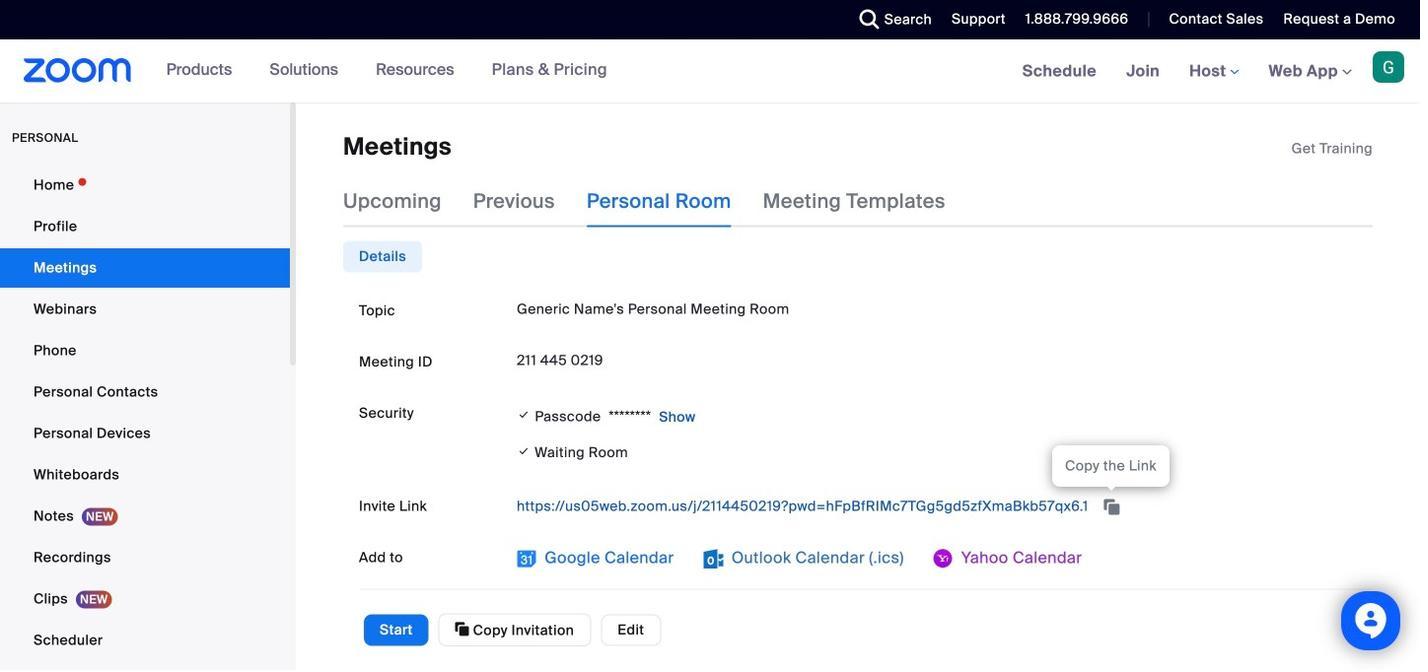 Task type: describe. For each thing, give the bounding box(es) containing it.
add to outlook calendar (.ics) image
[[704, 549, 724, 569]]

zoom logo image
[[24, 58, 132, 83]]

add to yahoo calendar image
[[934, 549, 954, 569]]

copy url image
[[1102, 501, 1122, 515]]

2 checked image from the top
[[517, 441, 531, 462]]

meetings navigation
[[1008, 39, 1420, 104]]

copy image
[[455, 621, 469, 639]]

add to google calendar image
[[517, 549, 537, 569]]

profile picture image
[[1373, 51, 1405, 83]]

product information navigation
[[152, 39, 622, 103]]

1 checked image from the top
[[517, 406, 531, 425]]



Task type: locate. For each thing, give the bounding box(es) containing it.
application
[[1292, 139, 1373, 159]]

tab list
[[343, 241, 422, 273]]

checked image
[[517, 406, 531, 425], [517, 441, 531, 462]]

tabs of meeting tab list
[[343, 176, 977, 227]]

0 vertical spatial checked image
[[517, 406, 531, 425]]

banner
[[0, 39, 1420, 104]]

1 vertical spatial checked image
[[517, 441, 531, 462]]

personal menu menu
[[0, 166, 290, 671]]

tab
[[343, 241, 422, 273]]



Task type: vqa. For each thing, say whether or not it's contained in the screenshot.
footer
no



